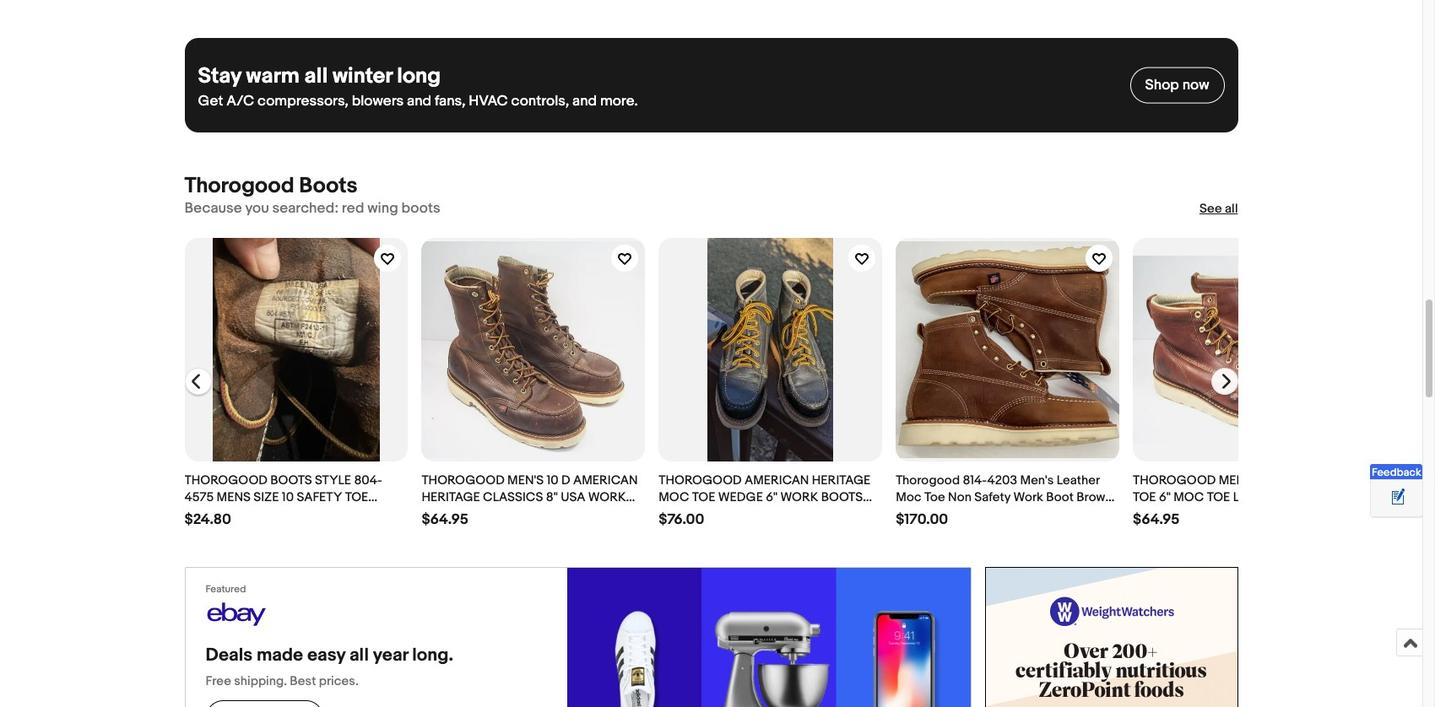 Task type: vqa. For each thing, say whether or not it's contained in the screenshot.
right AMERICAN
yes



Task type: locate. For each thing, give the bounding box(es) containing it.
$64.95 for thorogood men's 9.5 ee tan soft toe 6" moc toe lace-up work boots
[[1134, 512, 1180, 529]]

and down the 'long'
[[407, 93, 432, 110]]

1 horizontal spatial $64.95
[[1134, 512, 1180, 529]]

10 right size
[[282, 490, 294, 506]]

moc
[[896, 490, 922, 506]]

toe inside thorogood american heritage moc toe wedge 6" work boots 814-6201 - all sizes
[[692, 490, 716, 506]]

0 vertical spatial all
[[305, 64, 328, 90]]

thorogood
[[185, 473, 268, 489], [422, 473, 505, 489], [659, 473, 742, 489], [1134, 473, 1217, 489]]

thorogood for 6"
[[659, 473, 742, 489]]

2 $64.95 from the left
[[1134, 512, 1180, 529]]

0 vertical spatial 814-
[[963, 473, 988, 489]]

1 horizontal spatial and
[[573, 93, 597, 110]]

toe
[[925, 490, 946, 506]]

size
[[254, 490, 279, 506]]

10 up 8"
[[547, 473, 559, 489]]

all inside deals made easy all year long. free shipping. best prices.
[[350, 645, 369, 667]]

0 vertical spatial thorogood
[[185, 173, 294, 200]]

american up the usa
[[574, 473, 638, 489]]

get
[[198, 93, 223, 110]]

4 thorogood from the left
[[1134, 473, 1217, 489]]

men's up lace-
[[1219, 473, 1256, 489]]

6" up sizes
[[766, 490, 778, 506]]

0 horizontal spatial $64.95 text field
[[422, 512, 469, 530]]

thorogood boots link
[[185, 173, 358, 200]]

ee
[[1278, 473, 1292, 489]]

2 thorogood from the left
[[422, 473, 505, 489]]

work down tan
[[1289, 490, 1327, 506]]

moc inside thorogood american heritage moc toe wedge 6" work boots 814-6201 - all sizes
[[659, 490, 690, 506]]

8
[[923, 507, 931, 523]]

work inside thorogood american heritage moc toe wedge 6" work boots 814-6201 - all sizes
[[781, 490, 819, 506]]

moc inside thorogood men's 9.5 ee tan soft toe 6" moc toe lace-up work boots
[[1174, 490, 1205, 506]]

size
[[896, 507, 920, 523]]

1 and from the left
[[407, 93, 432, 110]]

814- left '-'
[[659, 507, 683, 523]]

men's
[[508, 473, 544, 489], [1219, 473, 1256, 489]]

heritage inside thorogood men's 10 d american heritage classics 8" usa work boots steel toe
[[422, 490, 480, 506]]

3 thorogood from the left
[[659, 473, 742, 489]]

thorogood up you
[[185, 173, 294, 200]]

year
[[373, 645, 408, 667]]

men's for 9.5
[[1219, 473, 1256, 489]]

0 vertical spatial heritage
[[812, 473, 871, 489]]

0 horizontal spatial all
[[305, 64, 328, 90]]

2 men's from the left
[[1219, 473, 1256, 489]]

1 vertical spatial heritage
[[422, 490, 480, 506]]

1 6" from the left
[[766, 490, 778, 506]]

mens
[[217, 490, 251, 506]]

all right see at the top right of the page
[[1226, 201, 1239, 217]]

up
[[1270, 490, 1286, 506]]

0 horizontal spatial $64.95
[[422, 512, 469, 529]]

toe
[[345, 490, 368, 506], [692, 490, 716, 506], [1134, 490, 1157, 506], [1208, 490, 1231, 506], [503, 507, 527, 523]]

work right the usa
[[588, 490, 626, 506]]

toe down "classics"
[[503, 507, 527, 523]]

blowers
[[352, 93, 404, 110]]

stay
[[198, 64, 242, 90]]

boots inside thorogood men's 10 d american heritage classics 8" usa work boots steel toe
[[422, 507, 464, 523]]

6" inside thorogood men's 9.5 ee tan soft toe 6" moc toe lace-up work boots
[[1160, 490, 1171, 506]]

2 horizontal spatial work
[[1289, 490, 1327, 506]]

1 horizontal spatial all
[[350, 645, 369, 667]]

0 horizontal spatial american
[[574, 473, 638, 489]]

1 vertical spatial 814-
[[659, 507, 683, 523]]

1 horizontal spatial 814-
[[963, 473, 988, 489]]

2 $64.95 text field from the left
[[1134, 512, 1180, 530]]

featured
[[206, 584, 246, 596]]

1 horizontal spatial american
[[745, 473, 810, 489]]

fans,
[[435, 93, 466, 110]]

d right 8 on the bottom of the page
[[933, 507, 942, 523]]

0 vertical spatial d
[[562, 473, 571, 489]]

0 horizontal spatial d
[[562, 473, 571, 489]]

$64.95 text field for thorogood men's 9.5 ee tan soft toe 6" moc toe lace-up work boots
[[1134, 512, 1180, 530]]

$64.95
[[422, 512, 469, 529], [1134, 512, 1180, 529]]

made
[[257, 645, 303, 667]]

see all
[[1200, 201, 1239, 217]]

6" right brown
[[1160, 490, 1171, 506]]

0 horizontal spatial and
[[407, 93, 432, 110]]

1 horizontal spatial work
[[781, 490, 819, 506]]

shop
[[1146, 77, 1180, 94]]

8"
[[546, 490, 558, 506]]

0 horizontal spatial 6"
[[766, 490, 778, 506]]

0 horizontal spatial 814-
[[659, 507, 683, 523]]

thorogood for toe
[[1134, 473, 1217, 489]]

2 american from the left
[[745, 473, 810, 489]]

toe right brown
[[1134, 490, 1157, 506]]

american up sizes
[[745, 473, 810, 489]]

free
[[206, 674, 231, 690]]

deals
[[206, 645, 253, 667]]

1 moc from the left
[[659, 490, 690, 506]]

1 vertical spatial thorogood
[[896, 473, 960, 489]]

2 horizontal spatial all
[[1226, 201, 1239, 217]]

men's up "classics"
[[508, 473, 544, 489]]

0 vertical spatial 10
[[547, 473, 559, 489]]

boots
[[270, 473, 312, 489], [822, 490, 863, 506], [185, 507, 226, 523], [422, 507, 464, 523], [1134, 507, 1175, 523]]

0 horizontal spatial thorogood
[[185, 173, 294, 200]]

thorogood for thorogood boots
[[185, 173, 294, 200]]

thorogood inside thorogood 814-4203 men's leather moc toe non safety work boot brown size 8 d
[[896, 473, 960, 489]]

thorogood men's 10 d american heritage classics 8" usa work boots steel toe
[[422, 473, 638, 523]]

all inside stay warm all winter long get a/c compressors, blowers and fans, hvac controls, and more.
[[305, 64, 328, 90]]

1 thorogood from the left
[[185, 473, 268, 489]]

$64.95 text field
[[422, 512, 469, 530], [1134, 512, 1180, 530]]

compressors,
[[258, 93, 349, 110]]

0 horizontal spatial moc
[[659, 490, 690, 506]]

see all link
[[1200, 201, 1239, 218]]

thorogood inside thorogood american heritage moc toe wedge 6" work boots 814-6201 - all sizes
[[659, 473, 742, 489]]

heritage inside thorogood american heritage moc toe wedge 6" work boots 814-6201 - all sizes
[[812, 473, 871, 489]]

1 vertical spatial d
[[933, 507, 942, 523]]

boot
[[1047, 490, 1074, 506]]

all
[[305, 64, 328, 90], [1226, 201, 1239, 217], [350, 645, 369, 667]]

wing
[[368, 200, 398, 217]]

american
[[574, 473, 638, 489], [745, 473, 810, 489]]

work inside thorogood men's 9.5 ee tan soft toe 6" moc toe lace-up work boots
[[1289, 490, 1327, 506]]

a/c
[[227, 93, 254, 110]]

0 horizontal spatial work
[[588, 490, 626, 506]]

thorogood inside thorogood men's 10 d american heritage classics 8" usa work boots steel toe
[[422, 473, 505, 489]]

lace-
[[1234, 490, 1270, 506]]

3 work from the left
[[1289, 490, 1327, 506]]

safety
[[975, 490, 1011, 506]]

0 horizontal spatial 10
[[282, 490, 294, 506]]

steel
[[466, 507, 501, 523]]

winter
[[333, 64, 392, 90]]

moc
[[659, 490, 690, 506], [1174, 490, 1205, 506]]

thorogood for size
[[185, 473, 268, 489]]

soft
[[1321, 473, 1352, 489]]

1 vertical spatial all
[[1226, 201, 1239, 217]]

814-
[[963, 473, 988, 489], [659, 507, 683, 523]]

thorogood inside thorogood men's 9.5 ee tan soft toe 6" moc toe lace-up work boots
[[1134, 473, 1217, 489]]

all left "year"
[[350, 645, 369, 667]]

now
[[1183, 77, 1210, 94]]

2 vertical spatial all
[[350, 645, 369, 667]]

boots
[[402, 200, 441, 217]]

1 horizontal spatial 6"
[[1160, 490, 1171, 506]]

classics
[[483, 490, 543, 506]]

work right wedge
[[781, 490, 819, 506]]

thorogood up toe
[[896, 473, 960, 489]]

thorogood
[[185, 173, 294, 200], [896, 473, 960, 489]]

1 horizontal spatial 10
[[547, 473, 559, 489]]

thorogood inside thorogood boots style 804- 4575 mens size 10 safety toe boots
[[185, 473, 268, 489]]

all inside "link"
[[1226, 201, 1239, 217]]

wedge
[[719, 490, 763, 506]]

shop now
[[1146, 77, 1210, 94]]

1 horizontal spatial d
[[933, 507, 942, 523]]

2 work from the left
[[781, 490, 819, 506]]

see
[[1200, 201, 1223, 217]]

1 horizontal spatial moc
[[1174, 490, 1205, 506]]

6"
[[766, 490, 778, 506], [1160, 490, 1171, 506]]

10
[[547, 473, 559, 489], [282, 490, 294, 506]]

style
[[315, 473, 351, 489]]

0 horizontal spatial heritage
[[422, 490, 480, 506]]

work
[[588, 490, 626, 506], [781, 490, 819, 506], [1289, 490, 1327, 506]]

stay warm all winter long link
[[198, 63, 1117, 91]]

1 $64.95 text field from the left
[[422, 512, 469, 530]]

6" inside thorogood american heritage moc toe wedge 6" work boots 814-6201 - all sizes
[[766, 490, 778, 506]]

men's inside thorogood men's 10 d american heritage classics 8" usa work boots steel toe
[[508, 473, 544, 489]]

all up compressors,
[[305, 64, 328, 90]]

american inside thorogood american heritage moc toe wedge 6" work boots 814-6201 - all sizes
[[745, 473, 810, 489]]

1 work from the left
[[588, 490, 626, 506]]

d up the usa
[[562, 473, 571, 489]]

1 american from the left
[[574, 473, 638, 489]]

moc up $76.00
[[659, 490, 690, 506]]

0 horizontal spatial men's
[[508, 473, 544, 489]]

heritage
[[812, 473, 871, 489], [422, 490, 480, 506]]

d inside thorogood 814-4203 men's leather moc toe non safety work boot brown size 8 d
[[933, 507, 942, 523]]

1 horizontal spatial men's
[[1219, 473, 1256, 489]]

1 horizontal spatial $64.95 text field
[[1134, 512, 1180, 530]]

2 moc from the left
[[1174, 490, 1205, 506]]

2 6" from the left
[[1160, 490, 1171, 506]]

long
[[397, 64, 441, 90]]

moc left lace-
[[1174, 490, 1205, 506]]

tan
[[1294, 473, 1318, 489]]

men's inside thorogood men's 9.5 ee tan soft toe 6" moc toe lace-up work boots
[[1219, 473, 1256, 489]]

prices.
[[319, 674, 359, 690]]

toe up 6201
[[692, 490, 716, 506]]

1 men's from the left
[[508, 473, 544, 489]]

more.
[[600, 93, 638, 110]]

1 horizontal spatial heritage
[[812, 473, 871, 489]]

1 $64.95 from the left
[[422, 512, 469, 529]]

d
[[562, 473, 571, 489], [933, 507, 942, 523]]

and
[[407, 93, 432, 110], [573, 93, 597, 110]]

and left more.
[[573, 93, 597, 110]]

work
[[1014, 490, 1044, 506]]

1 horizontal spatial thorogood
[[896, 473, 960, 489]]

1 vertical spatial 10
[[282, 490, 294, 506]]

warm
[[246, 64, 300, 90]]

814- up non
[[963, 473, 988, 489]]

men's
[[1021, 473, 1054, 489]]

toe inside thorogood boots style 804- 4575 mens size 10 safety toe boots
[[345, 490, 368, 506]]

toe down the 804-
[[345, 490, 368, 506]]



Task type: describe. For each thing, give the bounding box(es) containing it.
$64.95 text field for thorogood men's 10 d american heritage classics 8" usa work boots steel toe
[[422, 512, 469, 530]]

long.
[[412, 645, 453, 667]]

$170.00
[[896, 512, 949, 529]]

thorogood american heritage moc toe wedge 6" work boots 814-6201 - all sizes
[[659, 473, 871, 523]]

$76.00
[[659, 512, 705, 529]]

thorogood boots
[[185, 173, 358, 200]]

american inside thorogood men's 10 d american heritage classics 8" usa work boots steel toe
[[574, 473, 638, 489]]

4575
[[185, 490, 214, 506]]

brown
[[1077, 490, 1113, 506]]

best
[[290, 674, 316, 690]]

thorogood 814-4203 men's leather moc toe non safety work boot brown size 8 d
[[896, 473, 1113, 523]]

$76.00 text field
[[659, 512, 705, 530]]

leather
[[1057, 473, 1100, 489]]

easy
[[307, 645, 346, 667]]

work inside thorogood men's 10 d american heritage classics 8" usa work boots steel toe
[[588, 490, 626, 506]]

toe left lace-
[[1208, 490, 1231, 506]]

-
[[713, 507, 717, 523]]

6201
[[683, 507, 710, 523]]

controls,
[[511, 93, 569, 110]]

$64.95 for thorogood men's 10 d american heritage classics 8" usa work boots steel toe
[[422, 512, 469, 529]]

red
[[342, 200, 364, 217]]

10 inside thorogood boots style 804- 4575 mens size 10 safety toe boots
[[282, 490, 294, 506]]

10 inside thorogood men's 10 d american heritage classics 8" usa work boots steel toe
[[547, 473, 559, 489]]

sizes
[[744, 507, 777, 523]]

advertisement region
[[985, 568, 1239, 708]]

thorogood boots style 804- 4575 mens size 10 safety toe boots
[[185, 473, 382, 523]]

all
[[720, 507, 741, 523]]

4203
[[988, 473, 1018, 489]]

$24.80 text field
[[185, 512, 231, 530]]

because
[[185, 200, 242, 217]]

814- inside thorogood american heritage moc toe wedge 6" work boots 814-6201 - all sizes
[[659, 507, 683, 523]]

shipping.
[[234, 674, 287, 690]]

boots
[[299, 173, 358, 200]]

9.5
[[1259, 473, 1275, 489]]

men's for 10
[[508, 473, 544, 489]]

because you searched: red wing boots
[[185, 200, 441, 217]]

$24.80
[[185, 512, 231, 529]]

usa
[[561, 490, 586, 506]]

2 and from the left
[[573, 93, 597, 110]]

thorogood for classics
[[422, 473, 505, 489]]

non
[[949, 490, 972, 506]]

d inside thorogood men's 10 d american heritage classics 8" usa work boots steel toe
[[562, 473, 571, 489]]

searched:
[[272, 200, 339, 217]]

shop now link
[[1131, 67, 1225, 104]]

safety
[[297, 490, 342, 506]]

thorogood for thorogood 814-4203 men's leather moc toe non safety work boot brown size 8 d
[[896, 473, 960, 489]]

because you searched: red wing boots element
[[185, 200, 441, 218]]

814- inside thorogood 814-4203 men's leather moc toe non safety work boot brown size 8 d
[[963, 473, 988, 489]]

toe inside thorogood men's 10 d american heritage classics 8" usa work boots steel toe
[[503, 507, 527, 523]]

you
[[245, 200, 269, 217]]

stay warm all winter long get a/c compressors, blowers and fans, hvac controls, and more.
[[198, 64, 638, 110]]

$170.00 text field
[[896, 512, 949, 530]]

boots inside thorogood men's 9.5 ee tan soft toe 6" moc toe lace-up work boots
[[1134, 507, 1175, 523]]

feedback
[[1373, 466, 1422, 480]]

hvac
[[469, 93, 508, 110]]

thorogood men's 9.5 ee tan soft toe 6" moc toe lace-up work boots
[[1134, 473, 1352, 523]]

804-
[[354, 473, 382, 489]]

deals made easy all year long. free shipping. best prices.
[[206, 645, 453, 690]]

boots inside thorogood american heritage moc toe wedge 6" work boots 814-6201 - all sizes
[[822, 490, 863, 506]]



